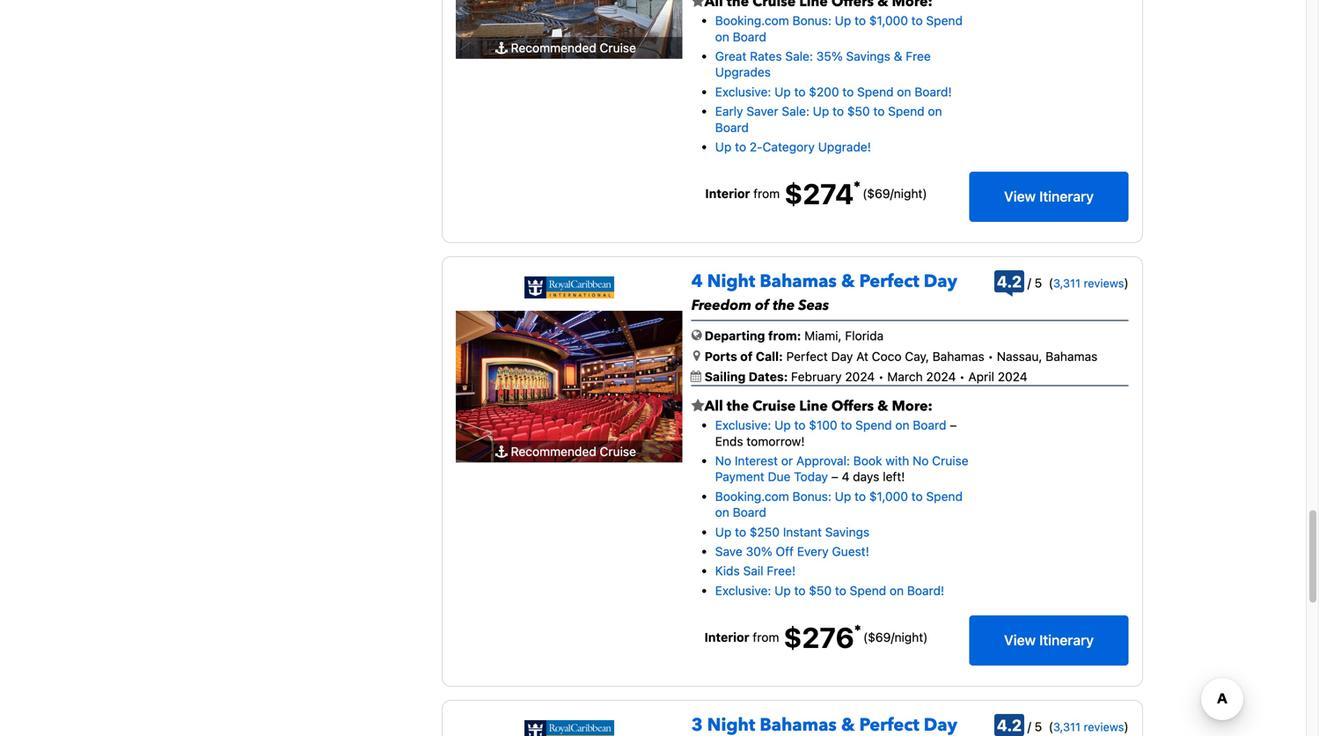 Task type: locate. For each thing, give the bounding box(es) containing it.
$1,000 for 35%
[[870, 13, 909, 28]]

up
[[835, 13, 852, 28], [775, 84, 791, 99], [813, 104, 830, 118], [716, 140, 732, 154], [775, 418, 791, 432], [835, 489, 852, 504], [716, 525, 732, 539], [775, 583, 791, 598]]

0 vertical spatial 5
[[1035, 276, 1043, 290]]

$50 inside booking.com bonus: up to $1,000 to spend on board up to $250 instant savings save 30% off every guest! kids sail free! exclusive: up to $50 to spend on board!
[[809, 583, 832, 598]]

1 horizontal spatial the
[[773, 296, 795, 315]]

4.2 / 5 ( 3,311 reviews )
[[997, 272, 1129, 291], [997, 716, 1129, 735]]

0 vertical spatial view
[[1005, 188, 1036, 205]]

asterisk image down upgrade! at the right
[[854, 181, 861, 188]]

bonus: up 35%
[[793, 13, 832, 28]]

from for $274
[[754, 186, 780, 201]]

anchor image
[[496, 445, 508, 458]]

2 ) from the top
[[1125, 719, 1129, 734]]

february
[[791, 369, 842, 384]]

2 5 from the top
[[1035, 719, 1043, 734]]

0 vertical spatial booking.com bonus: up to $1,000 to spend on board link
[[716, 13, 963, 44]]

0 vertical spatial royal caribbean image
[[525, 276, 614, 299]]

0 vertical spatial $1,000
[[870, 13, 909, 28]]

$50 down exclusive: up to $200 to spend on board! link
[[848, 104, 871, 118]]

april
[[969, 369, 995, 384]]

kids sail free! link
[[716, 564, 796, 578]]

2 ( from the top
[[1049, 719, 1054, 734]]

4 left 'days' on the bottom of the page
[[842, 469, 850, 484]]

recommended cruise
[[511, 40, 637, 55], [511, 444, 637, 459]]

booking.com inside booking.com bonus: up to $1,000 to spend on board great rates sale: 35% savings & free upgrades exclusive: up to $200 to spend on board! early saver sale: up to $50 to spend on board up to 2-category upgrade!
[[716, 13, 790, 28]]

($69
[[863, 186, 891, 201], [864, 630, 891, 645]]

off
[[776, 544, 794, 559]]

up down no interest or approval: book with no cruise payment due today link
[[835, 489, 852, 504]]

bahamas up seas
[[760, 269, 837, 294]]

or
[[782, 453, 793, 468]]

$50 down the every
[[809, 583, 832, 598]]

board!
[[915, 84, 952, 99], [908, 583, 945, 598]]

interior from $276
[[705, 621, 855, 654]]

– for – 4 days left!
[[832, 469, 839, 484]]

1 horizontal spatial 2024
[[927, 369, 957, 384]]

1 bonus: from the top
[[793, 13, 832, 28]]

1 vertical spatial exclusive:
[[716, 418, 772, 432]]

1 vertical spatial itinerary
[[1040, 632, 1094, 649]]

bonus:
[[793, 13, 832, 28], [793, 489, 832, 504]]

2 $1,000 from the top
[[870, 489, 909, 504]]

day left at
[[832, 349, 854, 364]]

no down ends
[[716, 453, 732, 468]]

2 horizontal spatial bahamas
[[1046, 349, 1098, 364]]

from inside interior from $276
[[753, 630, 780, 645]]

perfect inside 4 night bahamas & perfect day freedom of the seas
[[860, 269, 920, 294]]

0 vertical spatial view itinerary
[[1005, 188, 1094, 205]]

2 reviews from the top
[[1084, 720, 1125, 733]]

35%
[[817, 49, 843, 63]]

1 booking.com from the top
[[716, 13, 790, 28]]

$50 inside booking.com bonus: up to $1,000 to spend on board great rates sale: 35% savings & free upgrades exclusive: up to $200 to spend on board! early saver sale: up to $50 to spend on board up to 2-category upgrade!
[[848, 104, 871, 118]]

&
[[894, 49, 903, 63], [842, 269, 855, 294], [878, 397, 889, 416]]

board down early at the top right of page
[[716, 120, 749, 135]]

0 vertical spatial &
[[894, 49, 903, 63]]

4.2 / 5 ( 3,311 reviews ) for 1st 3,311 reviews link from the top of the page
[[997, 272, 1129, 291]]

spend
[[927, 13, 963, 28], [858, 84, 894, 99], [889, 104, 925, 118], [856, 418, 892, 432], [927, 489, 963, 504], [850, 583, 887, 598]]

– inside "– ends tomorrow!"
[[950, 418, 957, 432]]

0 vertical spatial )
[[1125, 276, 1129, 290]]

2 royal caribbean image from the top
[[525, 720, 614, 736]]

2 view itinerary link from the top
[[970, 616, 1129, 666]]

1 vertical spatial 3,311 reviews link
[[1054, 720, 1125, 733]]

1 horizontal spatial of
[[755, 296, 770, 315]]

$1,000 up free
[[870, 13, 909, 28]]

sale: right the saver
[[782, 104, 810, 118]]

1 view itinerary link from the top
[[970, 172, 1129, 222]]

2 exclusive: from the top
[[716, 418, 772, 432]]

free
[[906, 49, 931, 63]]

save
[[716, 544, 743, 559]]

perfect up february
[[787, 349, 828, 364]]

from down 2-
[[754, 186, 780, 201]]

itinerary
[[1040, 188, 1094, 205], [1040, 632, 1094, 649]]

• left april
[[960, 369, 966, 384]]

0 horizontal spatial 4
[[692, 269, 703, 294]]

sale: left 35%
[[786, 49, 814, 63]]

2 4.2 / 5 ( 3,311 reviews ) from the top
[[997, 716, 1129, 735]]

$1,000 inside booking.com bonus: up to $1,000 to spend on board up to $250 instant savings save 30% off every guest! kids sail free! exclusive: up to $50 to spend on board!
[[870, 489, 909, 504]]

4 left night
[[692, 269, 703, 294]]

savings up guest!
[[826, 525, 870, 539]]

royal caribbean image
[[525, 276, 614, 299], [525, 720, 614, 736]]

1 vertical spatial from
[[753, 630, 780, 645]]

from:
[[769, 329, 802, 343]]

– down february 2024 • march 2024 • april 2024
[[950, 418, 957, 432]]

($69 / night) down upgrade! at the right
[[863, 186, 928, 201]]

1 3,311 from the top
[[1054, 276, 1081, 290]]

$50
[[848, 104, 871, 118], [809, 583, 832, 598]]

board
[[733, 29, 767, 44], [716, 120, 749, 135], [913, 418, 947, 432], [733, 505, 767, 520]]

0 vertical spatial interior
[[706, 186, 751, 201]]

booking.com up rates
[[716, 13, 790, 28]]

0 horizontal spatial $50
[[809, 583, 832, 598]]

perfect up the florida
[[860, 269, 920, 294]]

interior
[[706, 186, 751, 201], [705, 630, 750, 645]]

0 vertical spatial the
[[773, 296, 795, 315]]

0 horizontal spatial no
[[716, 453, 732, 468]]

the right all
[[727, 397, 749, 416]]

• down coco on the right of page
[[879, 369, 884, 384]]

$1,000 down left!
[[870, 489, 909, 504]]

instant
[[783, 525, 822, 539]]

ports
[[705, 349, 738, 364]]

1 vertical spatial view
[[1005, 632, 1036, 649]]

& left more:
[[878, 397, 889, 416]]

0 horizontal spatial perfect
[[787, 349, 828, 364]]

$1,000 inside booking.com bonus: up to $1,000 to spend on board great rates sale: 35% savings & free upgrades exclusive: up to $200 to spend on board! early saver sale: up to $50 to spend on board up to 2-category upgrade!
[[870, 13, 909, 28]]

up left 2-
[[716, 140, 732, 154]]

2 recommended from the top
[[511, 444, 597, 459]]

line
[[800, 397, 828, 416]]

view itinerary link for $276
[[970, 616, 1129, 666]]

recommended right anchor image
[[511, 40, 597, 55]]

recommended for anchor icon
[[511, 444, 597, 459]]

1 itinerary from the top
[[1040, 188, 1094, 205]]

0 vertical spatial sale:
[[786, 49, 814, 63]]

map marker image
[[694, 349, 701, 362]]

1 5 from the top
[[1035, 276, 1043, 290]]

exclusive: up ends
[[716, 418, 772, 432]]

2 view itinerary from the top
[[1005, 632, 1094, 649]]

2 3,311 from the top
[[1054, 720, 1081, 733]]

1 vertical spatial view itinerary link
[[970, 616, 1129, 666]]

board! inside booking.com bonus: up to $1,000 to spend on board great rates sale: 35% savings & free upgrades exclusive: up to $200 to spend on board! early saver sale: up to $50 to spend on board up to 2-category upgrade!
[[915, 84, 952, 99]]

0 vertical spatial view itinerary link
[[970, 172, 1129, 222]]

($69 right $276
[[864, 630, 891, 645]]

1 vertical spatial )
[[1125, 719, 1129, 734]]

the left seas
[[773, 296, 795, 315]]

0 vertical spatial night)
[[894, 186, 928, 201]]

3,311 for 2nd 3,311 reviews link from the top
[[1054, 720, 1081, 733]]

1 ( from the top
[[1049, 276, 1054, 290]]

booking.com for to
[[716, 489, 790, 504]]

1 4.2 / 5 ( 3,311 reviews ) from the top
[[997, 272, 1129, 291]]

1 reviews from the top
[[1084, 276, 1125, 290]]

1 horizontal spatial –
[[950, 418, 957, 432]]

2 4.2 from the top
[[997, 716, 1022, 735]]

1 vertical spatial 3,311
[[1054, 720, 1081, 733]]

view itinerary for $276
[[1005, 632, 1094, 649]]

bahamas right nassau,
[[1046, 349, 1098, 364]]

night)
[[894, 186, 928, 201], [895, 630, 928, 645]]

asterisk image down exclusive: up to $50 to spend on board! link
[[855, 624, 862, 631]]

2 vertical spatial exclusive:
[[716, 583, 772, 598]]

1 vertical spatial bonus:
[[793, 489, 832, 504]]

no
[[716, 453, 732, 468], [913, 453, 929, 468]]

0 vertical spatial ($69 / night)
[[863, 186, 928, 201]]

departing from: miami, florida
[[705, 329, 884, 343]]

great rates sale: 35% savings & free upgrades link
[[716, 49, 931, 79]]

1 vertical spatial sale:
[[782, 104, 810, 118]]

1 vertical spatial recommended cruise
[[511, 444, 637, 459]]

freedom
[[692, 296, 752, 315]]

1 vertical spatial the
[[727, 397, 749, 416]]

interior for $276
[[705, 630, 750, 645]]

2 2024 from the left
[[927, 369, 957, 384]]

bonus: inside booking.com bonus: up to $1,000 to spend on board up to $250 instant savings save 30% off every guest! kids sail free! exclusive: up to $50 to spend on board!
[[793, 489, 832, 504]]

2 no from the left
[[913, 453, 929, 468]]

1 view itinerary from the top
[[1005, 188, 1094, 205]]

asterisk image for $274
[[854, 181, 861, 188]]

(
[[1049, 276, 1054, 290], [1049, 719, 1054, 734]]

2 recommended cruise from the top
[[511, 444, 637, 459]]

1 vertical spatial savings
[[826, 525, 870, 539]]

upgrades
[[716, 65, 771, 79]]

1 2024 from the left
[[846, 369, 875, 384]]

/
[[891, 186, 894, 201], [1028, 276, 1032, 290], [891, 630, 895, 645], [1028, 719, 1032, 734]]

miami,
[[805, 329, 842, 343]]

days
[[853, 469, 880, 484]]

of up from:
[[755, 296, 770, 315]]

1 vertical spatial asterisk image
[[855, 624, 862, 631]]

0 vertical spatial asterisk image
[[854, 181, 861, 188]]

1 royal caribbean image from the top
[[525, 276, 614, 299]]

1 vertical spatial 4.2
[[997, 716, 1022, 735]]

0 vertical spatial perfect
[[860, 269, 920, 294]]

1 vertical spatial view itinerary
[[1005, 632, 1094, 649]]

2 horizontal spatial 2024
[[998, 369, 1028, 384]]

recommended cruise right anchor image
[[511, 40, 637, 55]]

0 vertical spatial day
[[924, 269, 958, 294]]

save 30% off every guest! link
[[716, 544, 870, 559]]

0 vertical spatial itinerary
[[1040, 188, 1094, 205]]

2024 down nassau,
[[998, 369, 1028, 384]]

1 horizontal spatial day
[[924, 269, 958, 294]]

1 vertical spatial of
[[741, 349, 753, 364]]

• up april
[[988, 349, 994, 364]]

1 $1,000 from the top
[[870, 13, 909, 28]]

booking.com for rates
[[716, 13, 790, 28]]

1 vertical spatial night)
[[895, 630, 928, 645]]

($69 / night)
[[863, 186, 928, 201], [864, 630, 928, 645]]

0 vertical spatial (
[[1049, 276, 1054, 290]]

booking.com bonus: up to $1,000 to spend on board link up 35%
[[716, 13, 963, 44]]

($69 / night) right $276
[[864, 630, 928, 645]]

exclusive: up to $50 to spend on board! link
[[716, 583, 945, 598]]

0 vertical spatial bonus:
[[793, 13, 832, 28]]

2 bonus: from the top
[[793, 489, 832, 504]]

1 horizontal spatial no
[[913, 453, 929, 468]]

0 vertical spatial ($69
[[863, 186, 891, 201]]

interior inside interior from $276
[[705, 630, 750, 645]]

1 horizontal spatial 4
[[842, 469, 850, 484]]

of up sailing dates:
[[741, 349, 753, 364]]

from inside interior from $274
[[754, 186, 780, 201]]

1 vertical spatial reviews
[[1084, 720, 1125, 733]]

0 horizontal spatial &
[[842, 269, 855, 294]]

0 vertical spatial savings
[[847, 49, 891, 63]]

0 vertical spatial recommended
[[511, 40, 597, 55]]

0 vertical spatial 3,311 reviews link
[[1054, 276, 1125, 290]]

0 horizontal spatial 2024
[[846, 369, 875, 384]]

up up save
[[716, 525, 732, 539]]

4.2 for 2nd 3,311 reviews link from the top
[[997, 716, 1022, 735]]

1 vertical spatial board!
[[908, 583, 945, 598]]

3,311
[[1054, 276, 1081, 290], [1054, 720, 1081, 733]]

2 itinerary from the top
[[1040, 632, 1094, 649]]

bonus: for instant
[[793, 489, 832, 504]]

3 exclusive: from the top
[[716, 583, 772, 598]]

1 view from the top
[[1005, 188, 1036, 205]]

1 exclusive: from the top
[[716, 84, 772, 99]]

ends
[[716, 434, 744, 448]]

0 vertical spatial of
[[755, 296, 770, 315]]

1 vertical spatial ($69
[[864, 630, 891, 645]]

1 vertical spatial (
[[1049, 719, 1054, 734]]

1 vertical spatial 5
[[1035, 719, 1043, 734]]

recommended right anchor icon
[[511, 444, 597, 459]]

0 horizontal spatial –
[[832, 469, 839, 484]]

exclusive: down "upgrades"
[[716, 84, 772, 99]]

of inside 4 night bahamas & perfect day freedom of the seas
[[755, 296, 770, 315]]

1 vertical spatial –
[[832, 469, 839, 484]]

booking.com inside booking.com bonus: up to $1,000 to spend on board up to $250 instant savings save 30% off every guest! kids sail free! exclusive: up to $50 to spend on board!
[[716, 489, 790, 504]]

from left $276
[[753, 630, 780, 645]]

day up perfect day at coco cay, bahamas • nassau, bahamas
[[924, 269, 958, 294]]

0 vertical spatial from
[[754, 186, 780, 201]]

1 booking.com bonus: up to $1,000 to spend on board link from the top
[[716, 13, 963, 44]]

itinerary for $276
[[1040, 632, 1094, 649]]

$1,000
[[870, 13, 909, 28], [870, 489, 909, 504]]

($69 down upgrade! at the right
[[863, 186, 891, 201]]

interior for $274
[[706, 186, 751, 201]]

anchor image
[[496, 42, 508, 54]]

( for 2nd 3,311 reviews link from the top
[[1049, 719, 1054, 734]]

0 vertical spatial exclusive:
[[716, 84, 772, 99]]

cruise
[[600, 40, 637, 55], [753, 397, 796, 416], [600, 444, 637, 459], [933, 453, 969, 468]]

1 vertical spatial day
[[832, 349, 854, 364]]

1 horizontal spatial &
[[878, 397, 889, 416]]

1 vertical spatial interior
[[705, 630, 750, 645]]

2024
[[846, 369, 875, 384], [927, 369, 957, 384], [998, 369, 1028, 384]]

1 recommended cruise from the top
[[511, 40, 637, 55]]

1 4.2 from the top
[[997, 272, 1022, 291]]

1 vertical spatial perfect
[[787, 349, 828, 364]]

saver
[[747, 104, 779, 118]]

0 vertical spatial 4.2 / 5 ( 3,311 reviews )
[[997, 272, 1129, 291]]

1 vertical spatial 4
[[842, 469, 850, 484]]

1 vertical spatial &
[[842, 269, 855, 294]]

0 horizontal spatial bahamas
[[760, 269, 837, 294]]

1 vertical spatial $50
[[809, 583, 832, 598]]

($69 for $276
[[864, 630, 891, 645]]

0 horizontal spatial day
[[832, 349, 854, 364]]

2024 down perfect day at coco cay, bahamas • nassau, bahamas
[[927, 369, 957, 384]]

guest!
[[832, 544, 870, 559]]

sailing
[[705, 369, 746, 384]]

bahamas inside 4 night bahamas & perfect day freedom of the seas
[[760, 269, 837, 294]]

exclusive: down sail
[[716, 583, 772, 598]]

view itinerary link for $274
[[970, 172, 1129, 222]]

2 horizontal spatial &
[[894, 49, 903, 63]]

kids
[[716, 564, 740, 578]]

bahamas
[[760, 269, 837, 294], [933, 349, 985, 364], [1046, 349, 1098, 364]]

1 vertical spatial royal caribbean image
[[525, 720, 614, 736]]

2024 down at
[[846, 369, 875, 384]]

5 for 2nd 3,311 reviews link from the top
[[1035, 719, 1043, 734]]

1 recommended from the top
[[511, 40, 597, 55]]

savings
[[847, 49, 891, 63], [826, 525, 870, 539]]

board up $250
[[733, 505, 767, 520]]

star image
[[692, 399, 705, 413]]

no right with
[[913, 453, 929, 468]]

interior inside interior from $274
[[706, 186, 751, 201]]

0 vertical spatial booking.com
[[716, 13, 790, 28]]

bahamas up april
[[933, 349, 985, 364]]

interior down the kids
[[705, 630, 750, 645]]

& left free
[[894, 49, 903, 63]]

from
[[754, 186, 780, 201], [753, 630, 780, 645]]

0 vertical spatial –
[[950, 418, 957, 432]]

carnival liberty image
[[456, 0, 683, 59]]

coco
[[872, 349, 902, 364]]

1 vertical spatial recommended
[[511, 444, 597, 459]]

day inside 4 night bahamas & perfect day freedom of the seas
[[924, 269, 958, 294]]

night
[[708, 269, 756, 294]]

savings right 35%
[[847, 49, 891, 63]]

day
[[924, 269, 958, 294], [832, 349, 854, 364]]

1 vertical spatial booking.com bonus: up to $1,000 to spend on board link
[[716, 489, 963, 520]]

1 vertical spatial booking.com
[[716, 489, 790, 504]]

& inside booking.com bonus: up to $1,000 to spend on board great rates sale: 35% savings & free upgrades exclusive: up to $200 to spend on board! early saver sale: up to $50 to spend on board up to 2-category upgrade!
[[894, 49, 903, 63]]

0 vertical spatial 4
[[692, 269, 703, 294]]

up up 35%
[[835, 13, 852, 28]]

0 vertical spatial reviews
[[1084, 276, 1125, 290]]

perfect
[[860, 269, 920, 294], [787, 349, 828, 364]]

0 horizontal spatial of
[[741, 349, 753, 364]]

savings for instant
[[826, 525, 870, 539]]

2 booking.com from the top
[[716, 489, 790, 504]]

sale:
[[786, 49, 814, 63], [782, 104, 810, 118]]

1 vertical spatial $1,000
[[870, 489, 909, 504]]

view for $276
[[1005, 632, 1036, 649]]

1 3,311 reviews link from the top
[[1054, 276, 1125, 290]]

savings inside booking.com bonus: up to $1,000 to spend on board great rates sale: 35% savings & free upgrades exclusive: up to $200 to spend on board! early saver sale: up to $50 to spend on board up to 2-category upgrade!
[[847, 49, 891, 63]]

cay,
[[905, 349, 930, 364]]

asterisk image
[[854, 181, 861, 188], [855, 624, 862, 631]]

booking.com bonus: up to $1,000 to spend on board link down no interest or approval: book with no cruise payment due today link
[[716, 489, 963, 520]]

•
[[988, 349, 994, 364], [879, 369, 884, 384], [960, 369, 966, 384]]

$250
[[750, 525, 780, 539]]

1 horizontal spatial $50
[[848, 104, 871, 118]]

0 vertical spatial board!
[[915, 84, 952, 99]]

4.2
[[997, 272, 1022, 291], [997, 716, 1022, 735]]

booking.com
[[716, 13, 790, 28], [716, 489, 790, 504]]

0 vertical spatial 4.2
[[997, 272, 1022, 291]]

1 vertical spatial ($69 / night)
[[864, 630, 928, 645]]

interior down 2-
[[706, 186, 751, 201]]

– down the 'approval:'
[[832, 469, 839, 484]]

recommended cruise right anchor icon
[[511, 444, 637, 459]]

view itinerary link
[[970, 172, 1129, 222], [970, 616, 1129, 666]]

1 ) from the top
[[1125, 276, 1129, 290]]

view
[[1005, 188, 1036, 205], [1005, 632, 1036, 649]]

on
[[716, 29, 730, 44], [898, 84, 912, 99], [928, 104, 943, 118], [896, 418, 910, 432], [716, 505, 730, 520], [890, 583, 904, 598]]

bonus: inside booking.com bonus: up to $1,000 to spend on board great rates sale: 35% savings & free upgrades exclusive: up to $200 to spend on board! early saver sale: up to $50 to spend on board up to 2-category upgrade!
[[793, 13, 832, 28]]

left!
[[883, 469, 906, 484]]

2 view from the top
[[1005, 632, 1036, 649]]

& up the florida
[[842, 269, 855, 294]]

asterisk image for $276
[[855, 624, 862, 631]]

savings inside booking.com bonus: up to $1,000 to spend on board up to $250 instant savings save 30% off every guest! kids sail free! exclusive: up to $50 to spend on board!
[[826, 525, 870, 539]]

– ends tomorrow!
[[716, 418, 957, 448]]

0 vertical spatial 3,311
[[1054, 276, 1081, 290]]

3,311 reviews link
[[1054, 276, 1125, 290], [1054, 720, 1125, 733]]

bonus: down today
[[793, 489, 832, 504]]

2 vertical spatial &
[[878, 397, 889, 416]]

booking.com down payment at bottom right
[[716, 489, 790, 504]]

5
[[1035, 276, 1043, 290], [1035, 719, 1043, 734]]



Task type: vqa. For each thing, say whether or not it's contained in the screenshot.
the bottommost Day
yes



Task type: describe. For each thing, give the bounding box(es) containing it.
reviews for 2nd 3,311 reviews link from the top
[[1084, 720, 1125, 733]]

call:
[[756, 349, 783, 364]]

2-
[[750, 140, 763, 154]]

no interest or approval: book with no cruise payment due today
[[716, 453, 969, 484]]

florida
[[846, 329, 884, 343]]

– for – ends tomorrow!
[[950, 418, 957, 432]]

recommended cruise for anchor icon
[[511, 444, 637, 459]]

night) for $276
[[895, 630, 928, 645]]

free!
[[767, 564, 796, 578]]

( for 1st 3,311 reviews link from the top of the page
[[1049, 276, 1054, 290]]

itinerary for $274
[[1040, 188, 1094, 205]]

view for $274
[[1005, 188, 1036, 205]]

every
[[798, 544, 829, 559]]

perfect day at coco cay, bahamas • nassau, bahamas
[[787, 349, 1098, 364]]

dates:
[[749, 369, 788, 384]]

sail
[[744, 564, 764, 578]]

calendar image
[[691, 371, 702, 382]]

board up rates
[[733, 29, 767, 44]]

with
[[886, 453, 910, 468]]

all the cruise line offers & more:
[[705, 397, 933, 416]]

all
[[705, 397, 724, 416]]

upgrade!
[[819, 140, 872, 154]]

due
[[768, 469, 791, 484]]

2 horizontal spatial •
[[988, 349, 994, 364]]

booking.com bonus: up to $1,000 to spend on board up to $250 instant savings save 30% off every guest! kids sail free! exclusive: up to $50 to spend on board!
[[716, 489, 963, 598]]

board inside booking.com bonus: up to $1,000 to spend on board up to $250 instant savings save 30% off every guest! kids sail free! exclusive: up to $50 to spend on board!
[[733, 505, 767, 520]]

savings for 35%
[[847, 49, 891, 63]]

the inside 4 night bahamas & perfect day freedom of the seas
[[773, 296, 795, 315]]

more:
[[892, 397, 933, 416]]

reviews for 1st 3,311 reviews link from the top of the page
[[1084, 276, 1125, 290]]

no interest or approval: book with no cruise payment due today link
[[716, 453, 969, 484]]

& inside 4 night bahamas & perfect day freedom of the seas
[[842, 269, 855, 294]]

exclusive: up to $100 to spend on board link
[[716, 418, 947, 432]]

bonus: for 35%
[[793, 13, 832, 28]]

1 horizontal spatial bahamas
[[933, 349, 985, 364]]

up to 2-category upgrade! link
[[716, 140, 872, 154]]

approval:
[[797, 453, 851, 468]]

0 horizontal spatial the
[[727, 397, 749, 416]]

up down $200 at the top of page
[[813, 104, 830, 118]]

departing
[[705, 329, 766, 343]]

up down free! on the right bottom
[[775, 583, 791, 598]]

2 booking.com bonus: up to $1,000 to spend on board link from the top
[[716, 489, 963, 520]]

3 2024 from the left
[[998, 369, 1028, 384]]

$100
[[809, 418, 838, 432]]

cruise inside no interest or approval: book with no cruise payment due today
[[933, 453, 969, 468]]

($69 / night) for $274
[[863, 186, 928, 201]]

freedom of the seas image
[[456, 311, 683, 462]]

royal caribbean image for 2nd 3,311 reviews link from the top
[[525, 720, 614, 736]]

exclusive: inside booking.com bonus: up to $1,000 to spend on board great rates sale: 35% savings & free upgrades exclusive: up to $200 to spend on board! early saver sale: up to $50 to spend on board up to 2-category upgrade!
[[716, 84, 772, 99]]

$276
[[784, 621, 855, 654]]

royal caribbean image for 1st 3,311 reviews link from the top of the page
[[525, 276, 614, 299]]

) for 2nd 3,311 reviews link from the top
[[1125, 719, 1129, 734]]

) for 1st 3,311 reviews link from the top of the page
[[1125, 276, 1129, 290]]

rates
[[750, 49, 782, 63]]

interest
[[735, 453, 778, 468]]

4.2 / 5 ( 3,311 reviews ) for 2nd 3,311 reviews link from the top
[[997, 716, 1129, 735]]

2 3,311 reviews link from the top
[[1054, 720, 1125, 733]]

3,311 for 1st 3,311 reviews link from the top of the page
[[1054, 276, 1081, 290]]

early
[[716, 104, 744, 118]]

recommended for anchor image
[[511, 40, 597, 55]]

early saver sale: up to $50 to spend on board link
[[716, 104, 943, 135]]

great
[[716, 49, 747, 63]]

ports of call:
[[705, 349, 783, 364]]

$200
[[809, 84, 840, 99]]

5 for 1st 3,311 reviews link from the top of the page
[[1035, 276, 1043, 290]]

sailing dates:
[[705, 369, 791, 384]]

at
[[857, 349, 869, 364]]

booking.com bonus: up to $1,000 to spend on board great rates sale: 35% savings & free upgrades exclusive: up to $200 to spend on board! early saver sale: up to $50 to spend on board up to 2-category upgrade!
[[716, 13, 963, 154]]

category
[[763, 140, 815, 154]]

view itinerary for $274
[[1005, 188, 1094, 205]]

up to $250 instant savings link
[[716, 525, 870, 539]]

($69 / night) for $276
[[864, 630, 928, 645]]

0 horizontal spatial •
[[879, 369, 884, 384]]

exclusive: inside booking.com bonus: up to $1,000 to spend on board up to $250 instant savings save 30% off every guest! kids sail free! exclusive: up to $50 to spend on board!
[[716, 583, 772, 598]]

4 inside 4 night bahamas & perfect day freedom of the seas
[[692, 269, 703, 294]]

recommended cruise for anchor image
[[511, 40, 637, 55]]

february 2024 • march 2024 • april 2024
[[791, 369, 1028, 384]]

night) for $274
[[894, 186, 928, 201]]

interior from $274
[[706, 177, 854, 210]]

exclusive: up to $200 to spend on board! link
[[716, 84, 952, 99]]

tomorrow!
[[747, 434, 805, 448]]

4 night bahamas & perfect day freedom of the seas
[[692, 269, 958, 315]]

board down more:
[[913, 418, 947, 432]]

nassau,
[[997, 349, 1043, 364]]

march
[[888, 369, 923, 384]]

$1,000 for instant
[[870, 489, 909, 504]]

$274
[[785, 177, 854, 210]]

up up the tomorrow!
[[775, 418, 791, 432]]

payment
[[716, 469, 765, 484]]

up up the saver
[[775, 84, 791, 99]]

($69 for $274
[[863, 186, 891, 201]]

– 4 days left!
[[829, 469, 906, 484]]

offers
[[832, 397, 874, 416]]

star image
[[692, 0, 705, 8]]

exclusive: up to $100 to spend on board
[[716, 418, 947, 432]]

book
[[854, 453, 883, 468]]

4.2 for 1st 3,311 reviews link from the top of the page
[[997, 272, 1022, 291]]

30%
[[746, 544, 773, 559]]

1 no from the left
[[716, 453, 732, 468]]

board! inside booking.com bonus: up to $1,000 to spend on board up to $250 instant savings save 30% off every guest! kids sail free! exclusive: up to $50 to spend on board!
[[908, 583, 945, 598]]

globe image
[[692, 329, 702, 341]]

today
[[794, 469, 829, 484]]

from for $276
[[753, 630, 780, 645]]

1 horizontal spatial •
[[960, 369, 966, 384]]

seas
[[799, 296, 830, 315]]



